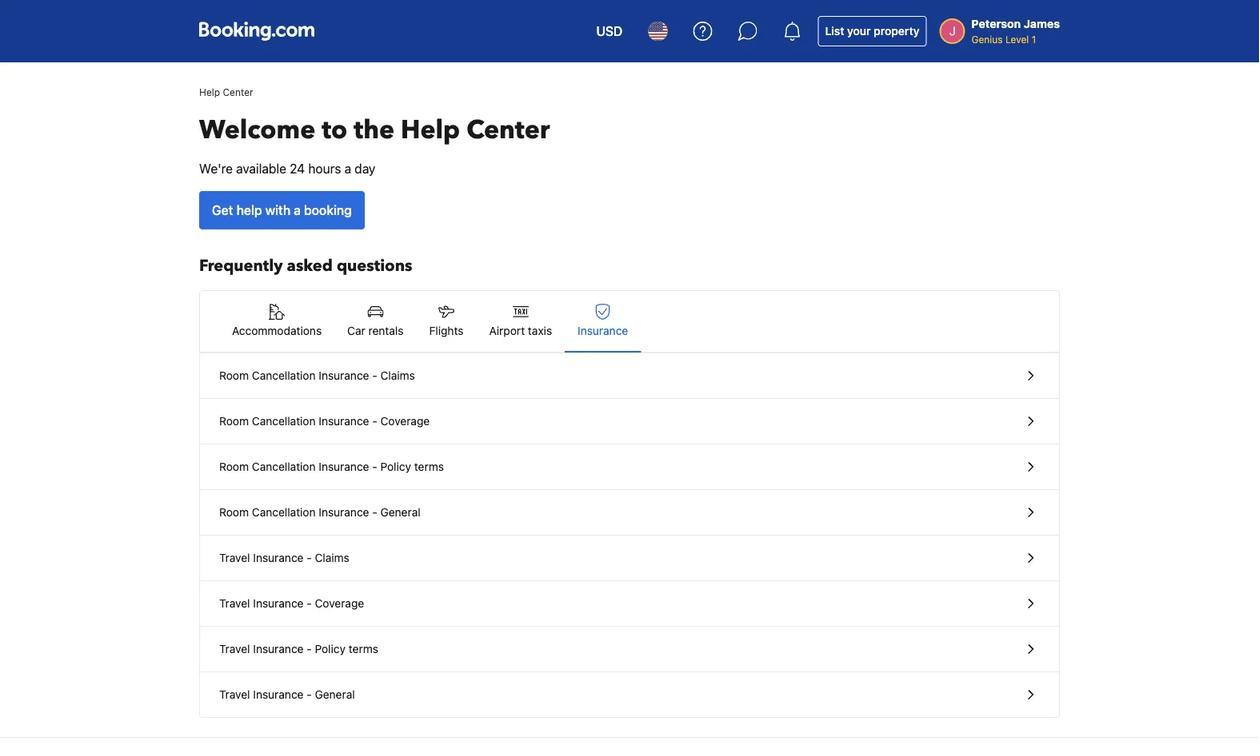 Task type: vqa. For each thing, say whether or not it's contained in the screenshot.
'-' within the 'Travel Insurance - Policy Terms' button
yes



Task type: describe. For each thing, give the bounding box(es) containing it.
travel for travel insurance - general
[[219, 689, 250, 702]]

terms inside button
[[414, 461, 444, 474]]

1 vertical spatial center
[[467, 113, 550, 148]]

help center
[[199, 86, 253, 98]]

available
[[236, 161, 286, 176]]

insurance down car
[[319, 369, 369, 383]]

welcome
[[199, 113, 315, 148]]

insurance up travel insurance - coverage
[[253, 552, 304, 565]]

cancellation for room cancellation insurance - coverage
[[252, 415, 316, 428]]

get help with a booking button
[[199, 191, 365, 230]]

24
[[290, 161, 305, 176]]

policy inside button
[[315, 643, 346, 656]]

with
[[265, 203, 291, 218]]

your
[[848, 24, 871, 38]]

room cancellation insurance - policy terms
[[219, 461, 444, 474]]

booking
[[304, 203, 352, 218]]

insurance down room cancellation insurance - policy terms
[[319, 506, 369, 519]]

room for room cancellation insurance - coverage
[[219, 415, 249, 428]]

travel insurance - policy terms
[[219, 643, 379, 656]]

- inside room cancellation insurance - coverage 'button'
[[372, 415, 378, 428]]

tab list containing accommodations
[[200, 291, 1060, 354]]

room cancellation insurance - coverage
[[219, 415, 430, 428]]

car rentals
[[347, 325, 404, 338]]

travel for travel insurance - policy terms
[[219, 643, 250, 656]]

coverage inside travel insurance - coverage button
[[315, 597, 364, 611]]

peterson
[[972, 17, 1021, 30]]

welcome to the help center
[[199, 113, 550, 148]]

cancellation for room cancellation insurance - claims
[[252, 369, 316, 383]]

0 horizontal spatial center
[[223, 86, 253, 98]]

usd button
[[587, 12, 633, 50]]

travel insurance - coverage
[[219, 597, 364, 611]]

hours
[[308, 161, 341, 176]]

- inside travel insurance - coverage button
[[307, 597, 312, 611]]

- inside room cancellation insurance - policy terms button
[[372, 461, 378, 474]]

insurance down room cancellation insurance - coverage
[[319, 461, 369, 474]]

1 vertical spatial claims
[[315, 552, 350, 565]]

usd
[[596, 24, 623, 39]]

taxis
[[528, 325, 552, 338]]

- inside room cancellation insurance - general button
[[372, 506, 378, 519]]

to
[[322, 113, 348, 148]]

room cancellation insurance - policy terms button
[[200, 445, 1060, 491]]

insurance down travel insurance - claims
[[253, 597, 304, 611]]

cancellation for room cancellation insurance - policy terms
[[252, 461, 316, 474]]

car rentals button
[[335, 291, 417, 352]]

travel for travel insurance - coverage
[[219, 597, 250, 611]]

cancellation for room cancellation insurance - general
[[252, 506, 316, 519]]

- inside room cancellation insurance - claims button
[[372, 369, 378, 383]]

room cancellation insurance - general button
[[200, 491, 1060, 536]]

level
[[1006, 34, 1029, 45]]

policy inside button
[[381, 461, 411, 474]]

room for room cancellation insurance - policy terms
[[219, 461, 249, 474]]

room cancellation insurance - general
[[219, 506, 421, 519]]

insurance inside button
[[253, 689, 304, 702]]

airport taxis
[[489, 325, 552, 338]]

frequently
[[199, 255, 283, 277]]

flights
[[429, 325, 464, 338]]

room cancellation insurance - coverage button
[[200, 399, 1060, 445]]

accommodations
[[232, 325, 322, 338]]

a inside button
[[294, 203, 301, 218]]

car
[[347, 325, 366, 338]]

coverage inside room cancellation insurance - coverage 'button'
[[381, 415, 430, 428]]

room cancellation insurance - claims
[[219, 369, 415, 383]]

accommodations button
[[219, 291, 335, 352]]



Task type: locate. For each thing, give the bounding box(es) containing it.
4 travel from the top
[[219, 689, 250, 702]]

claims
[[381, 369, 415, 383], [315, 552, 350, 565]]

general inside button
[[381, 506, 421, 519]]

a left "day" on the left of the page
[[345, 161, 351, 176]]

policy
[[381, 461, 411, 474], [315, 643, 346, 656]]

travel insurance - policy terms button
[[200, 627, 1060, 673]]

1 horizontal spatial terms
[[414, 461, 444, 474]]

2 room from the top
[[219, 415, 249, 428]]

help up welcome
[[199, 86, 220, 98]]

flights button
[[417, 291, 477, 352]]

help right the
[[401, 113, 460, 148]]

1 vertical spatial general
[[315, 689, 355, 702]]

0 vertical spatial help
[[199, 86, 220, 98]]

travel down travel insurance - claims
[[219, 597, 250, 611]]

room cancellation insurance - claims button
[[200, 354, 1060, 399]]

-
[[372, 369, 378, 383], [372, 415, 378, 428], [372, 461, 378, 474], [372, 506, 378, 519], [307, 552, 312, 565], [307, 597, 312, 611], [307, 643, 312, 656], [307, 689, 312, 702]]

- down room cancellation insurance - coverage
[[372, 461, 378, 474]]

1 horizontal spatial center
[[467, 113, 550, 148]]

cancellation inside 'button'
[[252, 415, 316, 428]]

1 horizontal spatial general
[[381, 506, 421, 519]]

2 travel from the top
[[219, 597, 250, 611]]

1 vertical spatial a
[[294, 203, 301, 218]]

1 vertical spatial coverage
[[315, 597, 364, 611]]

1 horizontal spatial help
[[401, 113, 460, 148]]

room for room cancellation insurance - claims
[[219, 369, 249, 383]]

tab list
[[200, 291, 1060, 354]]

insurance
[[578, 325, 628, 338], [319, 369, 369, 383], [319, 415, 369, 428], [319, 461, 369, 474], [319, 506, 369, 519], [253, 552, 304, 565], [253, 597, 304, 611], [253, 643, 304, 656], [253, 689, 304, 702]]

travel inside travel insurance - policy terms button
[[219, 643, 250, 656]]

- up travel insurance - policy terms
[[307, 597, 312, 611]]

travel up travel insurance - general at left
[[219, 643, 250, 656]]

travel insurance - claims button
[[200, 536, 1060, 582]]

insurance button
[[565, 291, 641, 352]]

travel for travel insurance - claims
[[219, 552, 250, 565]]

airport taxis button
[[477, 291, 565, 352]]

1 vertical spatial help
[[401, 113, 460, 148]]

0 horizontal spatial a
[[294, 203, 301, 218]]

insurance inside tab list
[[578, 325, 628, 338]]

we're
[[199, 161, 233, 176]]

terms inside button
[[349, 643, 379, 656]]

- down travel insurance - coverage
[[307, 643, 312, 656]]

1 cancellation from the top
[[252, 369, 316, 383]]

1 horizontal spatial coverage
[[381, 415, 430, 428]]

a right with
[[294, 203, 301, 218]]

cancellation up room cancellation insurance - general
[[252, 461, 316, 474]]

travel inside travel insurance - claims button
[[219, 552, 250, 565]]

room
[[219, 369, 249, 383], [219, 415, 249, 428], [219, 461, 249, 474], [219, 506, 249, 519]]

- down car rentals on the top left of page
[[372, 369, 378, 383]]

- down room cancellation insurance - general
[[307, 552, 312, 565]]

0 horizontal spatial policy
[[315, 643, 346, 656]]

0 horizontal spatial terms
[[349, 643, 379, 656]]

insurance up room cancellation insurance - policy terms
[[319, 415, 369, 428]]

0 vertical spatial coverage
[[381, 415, 430, 428]]

center
[[223, 86, 253, 98], [467, 113, 550, 148]]

travel up travel insurance - coverage
[[219, 552, 250, 565]]

we're available 24 hours a day
[[199, 161, 376, 176]]

2 cancellation from the top
[[252, 415, 316, 428]]

insurance down travel insurance - policy terms
[[253, 689, 304, 702]]

0 horizontal spatial help
[[199, 86, 220, 98]]

0 horizontal spatial general
[[315, 689, 355, 702]]

rentals
[[369, 325, 404, 338]]

asked
[[287, 255, 333, 277]]

questions
[[337, 255, 413, 277]]

booking.com online hotel reservations image
[[199, 22, 315, 41]]

property
[[874, 24, 920, 38]]

- inside travel insurance - general button
[[307, 689, 312, 702]]

cancellation down accommodations
[[252, 369, 316, 383]]

travel insurance - claims
[[219, 552, 350, 565]]

general inside button
[[315, 689, 355, 702]]

a
[[345, 161, 351, 176], [294, 203, 301, 218]]

0 vertical spatial claims
[[381, 369, 415, 383]]

1 vertical spatial policy
[[315, 643, 346, 656]]

1 room from the top
[[219, 369, 249, 383]]

1 horizontal spatial claims
[[381, 369, 415, 383]]

0 vertical spatial center
[[223, 86, 253, 98]]

general
[[381, 506, 421, 519], [315, 689, 355, 702]]

insurance up travel insurance - general at left
[[253, 643, 304, 656]]

0 vertical spatial general
[[381, 506, 421, 519]]

travel insurance - coverage button
[[200, 582, 1060, 627]]

list
[[825, 24, 845, 38]]

genius
[[972, 34, 1003, 45]]

1 horizontal spatial policy
[[381, 461, 411, 474]]

0 horizontal spatial coverage
[[315, 597, 364, 611]]

3 travel from the top
[[219, 643, 250, 656]]

help
[[199, 86, 220, 98], [401, 113, 460, 148]]

0 vertical spatial terms
[[414, 461, 444, 474]]

coverage
[[381, 415, 430, 428], [315, 597, 364, 611]]

travel down travel insurance - policy terms
[[219, 689, 250, 702]]

peterson james genius level 1
[[972, 17, 1060, 45]]

4 room from the top
[[219, 506, 249, 519]]

get help with a booking
[[212, 203, 352, 218]]

james
[[1024, 17, 1060, 30]]

the
[[354, 113, 395, 148]]

- inside travel insurance - policy terms button
[[307, 643, 312, 656]]

- up room cancellation insurance - policy terms
[[372, 415, 378, 428]]

room for room cancellation insurance - general
[[219, 506, 249, 519]]

cancellation up travel insurance - claims
[[252, 506, 316, 519]]

travel
[[219, 552, 250, 565], [219, 597, 250, 611], [219, 643, 250, 656], [219, 689, 250, 702]]

- down room cancellation insurance - policy terms
[[372, 506, 378, 519]]

list your property
[[825, 24, 920, 38]]

airport
[[489, 325, 525, 338]]

0 vertical spatial a
[[345, 161, 351, 176]]

claims down rentals
[[381, 369, 415, 383]]

help
[[237, 203, 262, 218]]

0 vertical spatial policy
[[381, 461, 411, 474]]

list your property link
[[818, 16, 927, 46]]

day
[[355, 161, 376, 176]]

travel inside travel insurance - coverage button
[[219, 597, 250, 611]]

1 vertical spatial terms
[[349, 643, 379, 656]]

3 cancellation from the top
[[252, 461, 316, 474]]

1 horizontal spatial a
[[345, 161, 351, 176]]

cancellation down room cancellation insurance - claims on the left of page
[[252, 415, 316, 428]]

- inside travel insurance - claims button
[[307, 552, 312, 565]]

terms
[[414, 461, 444, 474], [349, 643, 379, 656]]

1 travel from the top
[[219, 552, 250, 565]]

travel inside travel insurance - general button
[[219, 689, 250, 702]]

travel insurance - general
[[219, 689, 355, 702]]

claims down room cancellation insurance - general
[[315, 552, 350, 565]]

cancellation
[[252, 369, 316, 383], [252, 415, 316, 428], [252, 461, 316, 474], [252, 506, 316, 519]]

insurance inside 'button'
[[319, 415, 369, 428]]

get
[[212, 203, 233, 218]]

- down travel insurance - policy terms
[[307, 689, 312, 702]]

frequently asked questions
[[199, 255, 413, 277]]

3 room from the top
[[219, 461, 249, 474]]

insurance up room cancellation insurance - claims button
[[578, 325, 628, 338]]

1
[[1032, 34, 1037, 45]]

4 cancellation from the top
[[252, 506, 316, 519]]

room inside 'button'
[[219, 415, 249, 428]]

travel insurance - general button
[[200, 673, 1060, 718]]

0 horizontal spatial claims
[[315, 552, 350, 565]]



